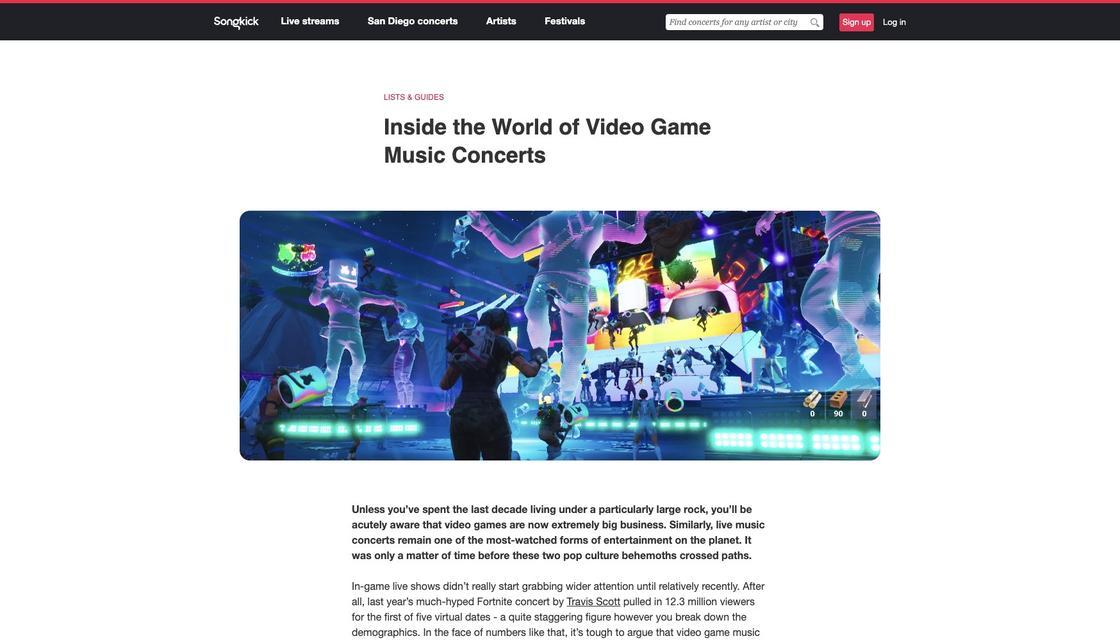 Task type: vqa. For each thing, say whether or not it's contained in the screenshot.
The Most-
yes



Task type: describe. For each thing, give the bounding box(es) containing it.
san
[[368, 15, 385, 26]]

in for log
[[900, 17, 906, 27]]

the inside inside the world of video game music concerts
[[453, 115, 486, 140]]

1 vertical spatial music
[[733, 627, 760, 639]]

sign up
[[843, 17, 871, 27]]

that inside 'pulled in 12.3 million viewers for the first of five virtual dates - a quite staggering figure however you break down the demographics. in the face of numbers like that, it's tough to argue that video game music concerts lack the potential to make a real splash on the live music scene.'
[[656, 627, 674, 639]]

big
[[602, 519, 618, 531]]

that inside unless you've spent the last decade living under a particularly large rock, you'll be acutely aware that video games are now extremely big business. similarly, live music concerts remain one of the most-watched forms of entertainment on the planet. it was only a matter of time before these two pop culture behemoths crossed paths.
[[423, 519, 442, 531]]

crossed
[[680, 550, 719, 562]]

that,
[[547, 627, 568, 639]]

the right for
[[367, 612, 382, 623]]

break
[[676, 612, 701, 623]]

fortnite
[[477, 596, 512, 608]]

face
[[452, 627, 471, 639]]

down
[[704, 612, 729, 623]]

didn't
[[443, 581, 469, 592]]

festivals
[[545, 15, 585, 26]]

in for pulled
[[654, 596, 662, 608]]

be
[[740, 503, 752, 516]]

paths.
[[722, 550, 752, 562]]

potential
[[433, 642, 473, 644]]

staggering
[[534, 612, 583, 623]]

scene.
[[656, 642, 686, 644]]

was
[[352, 550, 372, 562]]

of up time
[[455, 534, 465, 546]]

last inside unless you've spent the last decade living under a particularly large rock, you'll be acutely aware that video games are now extremely big business. similarly, live music concerts remain one of the most-watched forms of entertainment on the planet. it was only a matter of time before these two pop culture behemoths crossed paths.
[[471, 503, 489, 516]]

of left five
[[404, 612, 413, 623]]

after
[[743, 581, 765, 592]]

video inside unless you've spent the last decade living under a particularly large rock, you'll be acutely aware that video games are now extremely big business. similarly, live music concerts remain one of the most-watched forms of entertainment on the planet. it was only a matter of time before these two pop culture behemoths crossed paths.
[[445, 519, 471, 531]]

for
[[352, 612, 364, 623]]

like
[[529, 627, 545, 639]]

hyped
[[446, 596, 474, 608]]

year's
[[387, 596, 413, 608]]

0 horizontal spatial to
[[476, 642, 485, 644]]

live inside 'pulled in 12.3 million viewers for the first of five virtual dates - a quite staggering figure however you break down the demographics. in the face of numbers like that, it's tough to argue that video game music concerts lack the potential to make a real splash on the live music scene.'
[[608, 642, 623, 644]]

&
[[407, 93, 413, 102]]

music inside unless you've spent the last decade living under a particularly large rock, you'll be acutely aware that video games are now extremely big business. similarly, live music concerts remain one of the most-watched forms of entertainment on the planet. it was only a matter of time before these two pop culture behemoths crossed paths.
[[736, 519, 765, 531]]

watched
[[515, 534, 557, 546]]

decade
[[492, 503, 528, 516]]

log in link
[[883, 17, 906, 28]]

start
[[499, 581, 519, 592]]

lack
[[395, 642, 413, 644]]

large
[[657, 503, 681, 516]]

search image
[[811, 18, 820, 27]]

Find concerts for any artist or city search field
[[666, 14, 824, 30]]

music
[[384, 143, 446, 168]]

a right -
[[500, 612, 506, 623]]

game inside in-game live shows didn't really start grabbing wider attention until relatively recently. after all, last year's much-hyped fortnite concert by
[[364, 581, 390, 592]]

video
[[586, 115, 645, 140]]

scott
[[596, 596, 621, 608]]

these
[[513, 550, 540, 562]]

million
[[688, 596, 717, 608]]

inside the world of video game music concerts
[[384, 115, 711, 168]]

much-
[[416, 596, 446, 608]]

lists & guides
[[384, 93, 444, 102]]

live streams
[[281, 15, 339, 26]]

it
[[745, 534, 752, 546]]

all,
[[352, 596, 365, 608]]

unless
[[352, 503, 385, 516]]

sign up link
[[840, 13, 875, 31]]

attention
[[594, 581, 634, 592]]

are
[[510, 519, 525, 531]]

matter
[[406, 550, 439, 562]]

the right the spent at the bottom left of the page
[[453, 503, 468, 516]]

0 vertical spatial to
[[616, 627, 625, 639]]

sign
[[843, 17, 859, 27]]

you
[[656, 612, 673, 623]]

tough
[[586, 627, 613, 639]]

splash
[[544, 642, 573, 644]]

a right the under
[[590, 503, 596, 516]]

games
[[474, 519, 507, 531]]

san diego concerts
[[368, 15, 458, 26]]

figure
[[586, 612, 611, 623]]

make
[[488, 642, 513, 644]]

on inside unless you've spent the last decade living under a particularly large rock, you'll be acutely aware that video games are now extremely big business. similarly, live music concerts remain one of the most-watched forms of entertainment on the planet. it was only a matter of time before these two pop culture behemoths crossed paths.
[[675, 534, 688, 546]]

in-game live shows didn't really start grabbing wider attention until relatively recently. after all, last year's much-hyped fortnite concert by
[[352, 581, 765, 608]]

live
[[281, 15, 300, 26]]

pulled
[[624, 596, 651, 608]]

world
[[492, 115, 553, 140]]

by
[[553, 596, 564, 608]]

extremely
[[552, 519, 600, 531]]

rock,
[[684, 503, 709, 516]]

of down one
[[441, 550, 451, 562]]

festivals link
[[545, 15, 585, 26]]

up
[[862, 17, 871, 27]]

now
[[528, 519, 549, 531]]

game inside 'pulled in 12.3 million viewers for the first of five virtual dates - a quite staggering figure however you break down the demographics. in the face of numbers like that, it's tough to argue that video game music concerts lack the potential to make a real splash on the live music scene.'
[[704, 627, 730, 639]]

live inside in-game live shows didn't really start grabbing wider attention until relatively recently. after all, last year's much-hyped fortnite concert by
[[393, 581, 408, 592]]



Task type: locate. For each thing, give the bounding box(es) containing it.
last
[[471, 503, 489, 516], [368, 596, 384, 608]]

music
[[736, 519, 765, 531], [733, 627, 760, 639], [626, 642, 653, 644]]

shows
[[411, 581, 440, 592]]

in inside the log in link
[[900, 17, 906, 27]]

a right only
[[398, 550, 404, 562]]

remain
[[398, 534, 431, 546]]

living
[[531, 503, 556, 516]]

san diego concerts link
[[368, 15, 458, 26]]

0 vertical spatial music
[[736, 519, 765, 531]]

guides
[[415, 93, 444, 102]]

in right log
[[900, 17, 906, 27]]

the up time
[[468, 534, 483, 546]]

five
[[416, 612, 432, 623]]

of
[[559, 115, 580, 140], [455, 534, 465, 546], [591, 534, 601, 546], [441, 550, 451, 562], [404, 612, 413, 623], [474, 627, 483, 639]]

game
[[364, 581, 390, 592], [704, 627, 730, 639]]

1 horizontal spatial on
[[675, 534, 688, 546]]

the down in
[[416, 642, 431, 644]]

1 horizontal spatial in
[[900, 17, 906, 27]]

only
[[374, 550, 395, 562]]

0 horizontal spatial in
[[654, 596, 662, 608]]

on down it's
[[576, 642, 588, 644]]

0 horizontal spatial video
[[445, 519, 471, 531]]

you've
[[388, 503, 420, 516]]

on
[[675, 534, 688, 546], [576, 642, 588, 644]]

of down the dates
[[474, 627, 483, 639]]

the right in
[[435, 627, 449, 639]]

1 vertical spatial to
[[476, 642, 485, 644]]

pulled in 12.3 million viewers for the first of five virtual dates - a quite staggering figure however you break down the demographics. in the face of numbers like that, it's tough to argue that video game music concerts lack the potential to make a real splash on the live music scene.
[[352, 596, 760, 644]]

first
[[384, 612, 401, 623]]

demographics.
[[352, 627, 420, 639]]

1 vertical spatial that
[[656, 627, 674, 639]]

business.
[[620, 519, 667, 531]]

under
[[559, 503, 587, 516]]

1 horizontal spatial to
[[616, 627, 625, 639]]

of left 'video'
[[559, 115, 580, 140]]

0 vertical spatial video
[[445, 519, 471, 531]]

live down you'll
[[716, 519, 733, 531]]

1 vertical spatial on
[[576, 642, 588, 644]]

that up scene.
[[656, 627, 674, 639]]

of up culture
[[591, 534, 601, 546]]

last up "games" at the bottom left
[[471, 503, 489, 516]]

video up one
[[445, 519, 471, 531]]

until
[[637, 581, 656, 592]]

before
[[478, 550, 510, 562]]

the down viewers at the bottom of the page
[[732, 612, 747, 623]]

video inside 'pulled in 12.3 million viewers for the first of five virtual dates - a quite staggering figure however you break down the demographics. in the face of numbers like that, it's tough to argue that video game music concerts lack the potential to make a real splash on the live music scene.'
[[677, 627, 702, 639]]

music down 'argue'
[[626, 642, 653, 644]]

dates
[[465, 612, 491, 623]]

1 vertical spatial concerts
[[352, 534, 395, 546]]

log in
[[883, 17, 906, 27]]

music up it
[[736, 519, 765, 531]]

artists link
[[487, 15, 516, 26]]

0 horizontal spatial last
[[368, 596, 384, 608]]

to left 'argue'
[[616, 627, 625, 639]]

most-
[[486, 534, 515, 546]]

entertainment
[[604, 534, 672, 546]]

concerts inside unless you've spent the last decade living under a particularly large rock, you'll be acutely aware that video games are now extremely big business. similarly, live music concerts remain one of the most-watched forms of entertainment on the planet. it was only a matter of time before these two pop culture behemoths crossed paths.
[[352, 534, 395, 546]]

last right all,
[[368, 596, 384, 608]]

1 horizontal spatial game
[[704, 627, 730, 639]]

travis scott
[[567, 596, 621, 608]]

game down 'down'
[[704, 627, 730, 639]]

two
[[543, 550, 561, 562]]

numbers
[[486, 627, 526, 639]]

acutely
[[352, 519, 387, 531]]

1 horizontal spatial that
[[656, 627, 674, 639]]

relatively
[[659, 581, 699, 592]]

unless you've spent the last decade living under a particularly large rock, you'll be acutely aware that video games are now extremely big business. similarly, live music concerts remain one of the most-watched forms of entertainment on the planet. it was only a matter of time before these two pop culture behemoths crossed paths.
[[352, 503, 765, 562]]

1 vertical spatial in
[[654, 596, 662, 608]]

the up crossed
[[690, 534, 706, 546]]

travis
[[567, 596, 593, 608]]

0 vertical spatial concerts
[[418, 15, 458, 26]]

quite
[[509, 612, 532, 623]]

on down similarly,
[[675, 534, 688, 546]]

similarly,
[[670, 519, 713, 531]]

behemoths
[[622, 550, 677, 562]]

virtual
[[435, 612, 462, 623]]

streams
[[302, 15, 339, 26]]

the down tough
[[591, 642, 605, 644]]

travis scott link
[[567, 596, 621, 608]]

1 vertical spatial game
[[704, 627, 730, 639]]

culture
[[585, 550, 619, 562]]

0 vertical spatial in
[[900, 17, 906, 27]]

the up concerts
[[453, 115, 486, 140]]

one
[[434, 534, 453, 546]]

-
[[494, 612, 498, 623]]

in
[[900, 17, 906, 27], [654, 596, 662, 608]]

it's
[[571, 627, 583, 639]]

game
[[651, 115, 711, 140]]

1 vertical spatial video
[[677, 627, 702, 639]]

spent
[[423, 503, 450, 516]]

0 vertical spatial on
[[675, 534, 688, 546]]

on inside 'pulled in 12.3 million viewers for the first of five virtual dates - a quite staggering figure however you break down the demographics. in the face of numbers like that, it's tough to argue that video game music concerts lack the potential to make a real splash on the live music scene.'
[[576, 642, 588, 644]]

forms
[[560, 534, 588, 546]]

aware
[[390, 519, 420, 531]]

recently.
[[702, 581, 740, 592]]

0 horizontal spatial that
[[423, 519, 442, 531]]

artists
[[487, 15, 516, 26]]

0 horizontal spatial on
[[576, 642, 588, 644]]

concerts down demographics.
[[352, 642, 392, 644]]

0 horizontal spatial live
[[393, 581, 408, 592]]

video
[[445, 519, 471, 531], [677, 627, 702, 639]]

12.3
[[665, 596, 685, 608]]

to left make
[[476, 642, 485, 644]]

diego
[[388, 15, 415, 26]]

in-
[[352, 581, 364, 592]]

concerts down acutely
[[352, 534, 395, 546]]

live up year's
[[393, 581, 408, 592]]

2 vertical spatial live
[[608, 642, 623, 644]]

1 horizontal spatial live
[[608, 642, 623, 644]]

2 vertical spatial music
[[626, 642, 653, 644]]

in inside 'pulled in 12.3 million viewers for the first of five virtual dates - a quite staggering figure however you break down the demographics. in the face of numbers like that, it's tough to argue that video game music concerts lack the potential to make a real splash on the live music scene.'
[[654, 596, 662, 608]]

last inside in-game live shows didn't really start grabbing wider attention until relatively recently. after all, last year's much-hyped fortnite concert by
[[368, 596, 384, 608]]

0 vertical spatial live
[[716, 519, 733, 531]]

1 vertical spatial last
[[368, 596, 384, 608]]

0 vertical spatial last
[[471, 503, 489, 516]]

music down viewers at the bottom of the page
[[733, 627, 760, 639]]

grabbing
[[522, 581, 563, 592]]

pop
[[564, 550, 582, 562]]

a left real
[[516, 642, 521, 644]]

really
[[472, 581, 496, 592]]

concerts right 'diego'
[[418, 15, 458, 26]]

0 horizontal spatial game
[[364, 581, 390, 592]]

video game concert image
[[240, 211, 881, 461]]

0 vertical spatial game
[[364, 581, 390, 592]]

2 vertical spatial concerts
[[352, 642, 392, 644]]

that
[[423, 519, 442, 531], [656, 627, 674, 639]]

planet.
[[709, 534, 742, 546]]

1 vertical spatial live
[[393, 581, 408, 592]]

however
[[614, 612, 653, 623]]

argue
[[628, 627, 653, 639]]

concerts inside 'pulled in 12.3 million viewers for the first of five virtual dates - a quite staggering figure however you break down the demographics. in the face of numbers like that, it's tough to argue that video game music concerts lack the potential to make a real splash on the live music scene.'
[[352, 642, 392, 644]]

in
[[423, 627, 432, 639]]

2 horizontal spatial live
[[716, 519, 733, 531]]

lists
[[384, 93, 405, 102]]

live streams link
[[281, 15, 339, 26]]

in up you
[[654, 596, 662, 608]]

of inside inside the world of video game music concerts
[[559, 115, 580, 140]]

live down tough
[[608, 642, 623, 644]]

game up all,
[[364, 581, 390, 592]]

1 horizontal spatial video
[[677, 627, 702, 639]]

real
[[524, 642, 541, 644]]

you'll
[[711, 503, 737, 516]]

live inside unless you've spent the last decade living under a particularly large rock, you'll be acutely aware that video games are now extremely big business. similarly, live music concerts remain one of the most-watched forms of entertainment on the planet. it was only a matter of time before these two pop culture behemoths crossed paths.
[[716, 519, 733, 531]]

that down the spent at the bottom left of the page
[[423, 519, 442, 531]]

1 horizontal spatial last
[[471, 503, 489, 516]]

video down break
[[677, 627, 702, 639]]

a
[[590, 503, 596, 516], [398, 550, 404, 562], [500, 612, 506, 623], [516, 642, 521, 644]]

log
[[883, 17, 897, 27]]

0 vertical spatial that
[[423, 519, 442, 531]]



